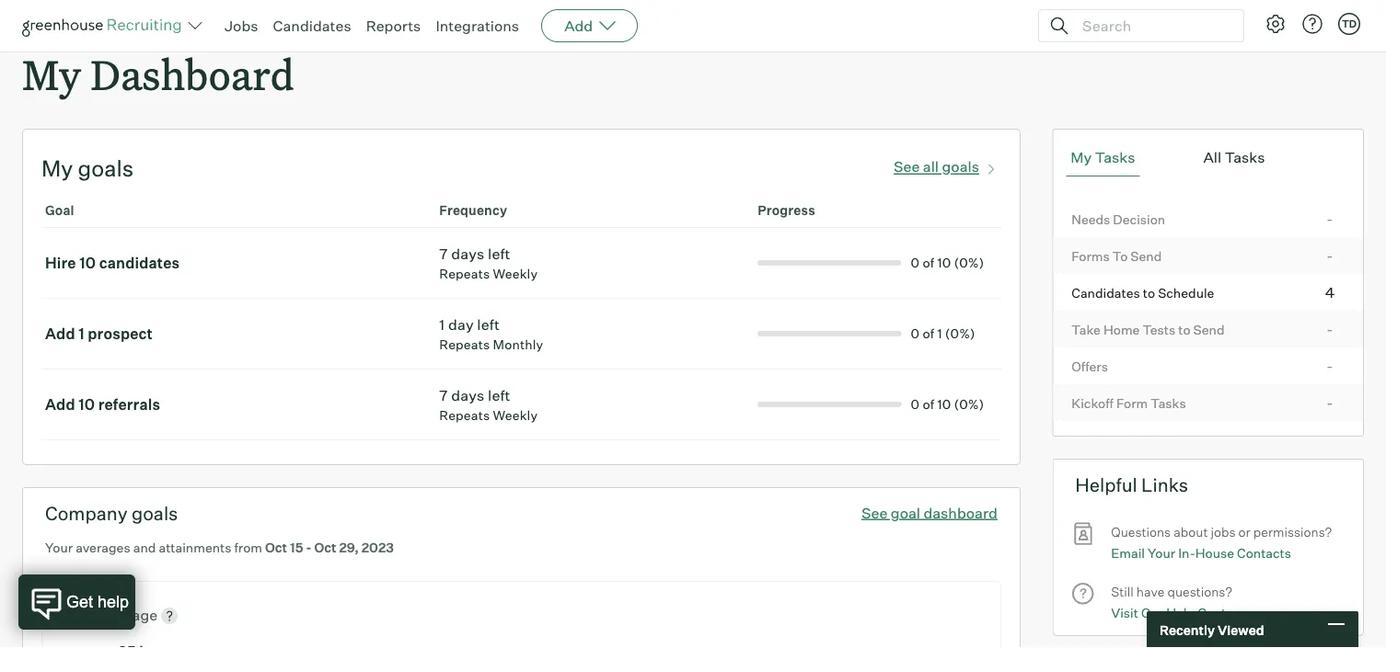 Task type: describe. For each thing, give the bounding box(es) containing it.
helpful links
[[1075, 474, 1188, 497]]

forms to send
[[1072, 248, 1162, 264]]

stage
[[119, 607, 158, 625]]

see for company goals
[[862, 504, 888, 523]]

questions
[[1111, 525, 1171, 541]]

0 for hire 10 candidates
[[911, 255, 920, 271]]

greenhouse recruiting image
[[22, 15, 188, 37]]

needs decision
[[1072, 211, 1166, 228]]

kickoff
[[1072, 396, 1114, 412]]

2023
[[362, 541, 394, 557]]

prospect
[[88, 325, 153, 344]]

forms
[[1072, 248, 1110, 264]]

2 oct from the left
[[314, 541, 337, 557]]

15
[[290, 541, 303, 557]]

weekly for add 10 referrals
[[493, 408, 538, 424]]

hire
[[45, 254, 76, 273]]

in-
[[1178, 545, 1195, 562]]

permissions?
[[1254, 525, 1332, 541]]

dashboard
[[90, 47, 294, 101]]

1 vertical spatial to
[[1178, 322, 1191, 338]]

and
[[133, 541, 156, 557]]

home
[[1104, 322, 1140, 338]]

email
[[1111, 545, 1145, 562]]

candidates to schedule
[[1072, 285, 1214, 301]]

goal
[[45, 203, 74, 219]]

10 up "0 of 1 (0%)"
[[937, 255, 951, 271]]

hire 10 candidates
[[45, 254, 180, 273]]

our
[[1141, 605, 1164, 621]]

0 horizontal spatial your
[[45, 541, 73, 557]]

referrals
[[98, 396, 160, 414]]

left for candidates
[[488, 245, 511, 263]]

all tasks button
[[1199, 139, 1270, 177]]

links
[[1141, 474, 1188, 497]]

integrations link
[[436, 17, 519, 35]]

your averages and attainments from oct 15 - oct 29, 2023
[[45, 541, 394, 557]]

add 1 prospect
[[45, 325, 153, 344]]

repeats for add 10 referrals
[[439, 408, 490, 424]]

visit our help center link
[[1111, 603, 1238, 624]]

progress bar for prospect
[[758, 332, 902, 337]]

have
[[1137, 585, 1165, 601]]

still have questions? visit our help center
[[1111, 585, 1238, 621]]

viewed
[[1218, 622, 1264, 639]]

td
[[1342, 17, 1357, 30]]

my goals
[[41, 155, 134, 182]]

jobs
[[225, 17, 258, 35]]

time in
[[64, 607, 119, 625]]

your inside questions about jobs or permissions? email your in-house contacts
[[1148, 545, 1176, 562]]

repeats for add 1 prospect
[[439, 337, 490, 353]]

left for referrals
[[488, 387, 511, 405]]

add for add
[[564, 17, 593, 35]]

7 for add 10 referrals
[[439, 387, 448, 405]]

attainments
[[159, 541, 231, 557]]

about
[[1174, 525, 1208, 541]]

(0%) for hire 10 candidates
[[954, 255, 984, 271]]

0 for add 1 prospect
[[911, 326, 920, 342]]

goal
[[891, 504, 920, 523]]

all
[[923, 158, 939, 176]]

1 oct from the left
[[265, 541, 287, 557]]

0 of 10 (0%) for hire 10 candidates
[[911, 255, 984, 271]]

goals for my goals
[[78, 155, 134, 182]]

1 horizontal spatial send
[[1194, 322, 1225, 338]]

averages
[[76, 541, 130, 557]]

recently
[[1160, 622, 1215, 639]]

- for kickoff form tasks
[[1327, 394, 1333, 412]]

Search text field
[[1078, 12, 1227, 39]]

reports
[[366, 17, 421, 35]]

visit
[[1111, 605, 1139, 621]]

email your in-house contacts link
[[1111, 544, 1291, 564]]

10 left referrals
[[78, 396, 95, 414]]

all tasks
[[1204, 148, 1265, 167]]

my dashboard
[[22, 47, 294, 101]]

my tasks
[[1071, 148, 1135, 167]]

td button
[[1338, 13, 1360, 35]]

0 for add 10 referrals
[[911, 397, 920, 413]]

contacts
[[1237, 545, 1291, 562]]

kickoff form tasks
[[1072, 396, 1186, 412]]

days for referrals
[[451, 387, 485, 405]]

schedule
[[1158, 285, 1214, 301]]

my for my goals
[[41, 155, 73, 182]]

offers
[[1072, 359, 1108, 375]]

(0%) for add 1 prospect
[[945, 326, 975, 342]]

or
[[1239, 525, 1251, 541]]

of for add 10 referrals
[[923, 397, 935, 413]]

take
[[1072, 322, 1101, 338]]

7 for hire 10 candidates
[[439, 245, 448, 263]]

tasks for my tasks
[[1095, 148, 1135, 167]]

my tasks button
[[1066, 139, 1140, 177]]

reports link
[[366, 17, 421, 35]]

jobs link
[[225, 17, 258, 35]]



Task type: vqa. For each thing, say whether or not it's contained in the screenshot.


Task type: locate. For each thing, give the bounding box(es) containing it.
weekly up 1 day left repeats monthly
[[493, 266, 538, 282]]

3 repeats from the top
[[439, 408, 490, 424]]

from
[[234, 541, 262, 557]]

4
[[1325, 283, 1335, 302]]

2 7 days left repeats weekly from the top
[[439, 387, 538, 424]]

goals
[[78, 155, 134, 182], [942, 158, 979, 176], [132, 503, 178, 526]]

0 vertical spatial days
[[451, 245, 485, 263]]

days
[[451, 245, 485, 263], [451, 387, 485, 405]]

my down greenhouse recruiting 'image'
[[22, 47, 81, 101]]

- for offers
[[1327, 357, 1333, 375]]

0 of 10 (0%) for add 10 referrals
[[911, 397, 984, 413]]

tasks
[[1095, 148, 1135, 167], [1225, 148, 1265, 167], [1151, 396, 1186, 412]]

td button
[[1335, 9, 1364, 39]]

monthly
[[493, 337, 543, 353]]

help
[[1166, 605, 1195, 621]]

-
[[1327, 210, 1333, 228], [1327, 246, 1333, 265], [1327, 320, 1333, 338], [1327, 357, 1333, 375], [1327, 394, 1333, 412], [306, 541, 312, 557]]

0 horizontal spatial candidates
[[273, 17, 351, 35]]

1
[[439, 316, 445, 334], [78, 325, 85, 344], [937, 326, 942, 342]]

0 horizontal spatial send
[[1131, 248, 1162, 264]]

0 horizontal spatial oct
[[265, 541, 287, 557]]

your left in- in the right bottom of the page
[[1148, 545, 1176, 562]]

to up take home tests to send
[[1143, 285, 1155, 301]]

goals for company goals
[[132, 503, 178, 526]]

29,
[[339, 541, 359, 557]]

0 vertical spatial 7
[[439, 245, 448, 263]]

day
[[448, 316, 474, 334]]

1 vertical spatial 7
[[439, 387, 448, 405]]

1 vertical spatial send
[[1194, 322, 1225, 338]]

2 days from the top
[[451, 387, 485, 405]]

repeats
[[439, 266, 490, 282], [439, 337, 490, 353], [439, 408, 490, 424]]

3 progress bar from the top
[[758, 402, 902, 408]]

questions?
[[1168, 585, 1232, 601]]

to right "tests" in the right of the page
[[1178, 322, 1191, 338]]

all
[[1204, 148, 1222, 167]]

1 days from the top
[[451, 245, 485, 263]]

2 0 of 10 (0%) from the top
[[911, 397, 984, 413]]

oct
[[265, 541, 287, 557], [314, 541, 337, 557]]

integrations
[[436, 17, 519, 35]]

1 vertical spatial weekly
[[493, 408, 538, 424]]

2 repeats from the top
[[439, 337, 490, 353]]

2 vertical spatial progress bar
[[758, 402, 902, 408]]

add button
[[541, 9, 638, 42]]

3 0 from the top
[[911, 397, 920, 413]]

1 vertical spatial 0
[[911, 326, 920, 342]]

my
[[22, 47, 81, 101], [1071, 148, 1092, 167], [41, 155, 73, 182]]

form
[[1117, 396, 1148, 412]]

repeats inside 1 day left repeats monthly
[[439, 337, 490, 353]]

tasks for all tasks
[[1225, 148, 1265, 167]]

7 days left repeats weekly for hire 10 candidates
[[439, 245, 538, 282]]

2 of from the top
[[923, 326, 935, 342]]

3 of from the top
[[923, 397, 935, 413]]

1 0 from the top
[[911, 255, 920, 271]]

see all goals
[[894, 158, 979, 176]]

tasks right all
[[1225, 148, 1265, 167]]

1 vertical spatial repeats
[[439, 337, 490, 353]]

weekly down monthly
[[493, 408, 538, 424]]

my up needs
[[1071, 148, 1092, 167]]

2 vertical spatial (0%)
[[954, 397, 984, 413]]

take home tests to send
[[1072, 322, 1225, 338]]

2 vertical spatial of
[[923, 397, 935, 413]]

2 vertical spatial repeats
[[439, 408, 490, 424]]

- for take home tests to send
[[1327, 320, 1333, 338]]

tab list containing my tasks
[[1066, 139, 1350, 177]]

dashboard
[[924, 504, 998, 523]]

see for my goals
[[894, 158, 920, 176]]

see left goal
[[862, 504, 888, 523]]

tasks inside my tasks "button"
[[1095, 148, 1135, 167]]

send right to in the top of the page
[[1131, 248, 1162, 264]]

0 vertical spatial progress bar
[[758, 261, 902, 266]]

send
[[1131, 248, 1162, 264], [1194, 322, 1225, 338]]

days for candidates
[[451, 245, 485, 263]]

add 10 referrals
[[45, 396, 160, 414]]

add
[[564, 17, 593, 35], [45, 325, 75, 344], [45, 396, 75, 414]]

10 down "0 of 1 (0%)"
[[937, 397, 951, 413]]

2 7 from the top
[[439, 387, 448, 405]]

candidates for candidates
[[273, 17, 351, 35]]

0 of 10 (0%)
[[911, 255, 984, 271], [911, 397, 984, 413]]

my up goal
[[41, 155, 73, 182]]

see goal dashboard link
[[862, 504, 998, 523]]

company
[[45, 503, 128, 526]]

candidates
[[99, 254, 180, 273]]

1 weekly from the top
[[493, 266, 538, 282]]

0 horizontal spatial tasks
[[1095, 148, 1135, 167]]

left down monthly
[[488, 387, 511, 405]]

needs
[[1072, 211, 1110, 228]]

7 down frequency
[[439, 245, 448, 263]]

1 horizontal spatial 1
[[439, 316, 445, 334]]

left inside 1 day left repeats monthly
[[477, 316, 500, 334]]

7 days left repeats weekly
[[439, 245, 538, 282], [439, 387, 538, 424]]

see
[[894, 158, 920, 176], [862, 504, 888, 523]]

tests
[[1143, 322, 1176, 338]]

7 days left repeats weekly down monthly
[[439, 387, 538, 424]]

still
[[1111, 585, 1134, 601]]

tasks up needs decision
[[1095, 148, 1135, 167]]

time
[[64, 607, 100, 625]]

1 progress bar from the top
[[758, 261, 902, 266]]

add for add 10 referrals
[[45, 396, 75, 414]]

questions about jobs or permissions? email your in-house contacts
[[1111, 525, 1332, 562]]

progress bar
[[758, 261, 902, 266], [758, 332, 902, 337], [758, 402, 902, 408]]

progress bar for referrals
[[758, 402, 902, 408]]

0 vertical spatial see
[[894, 158, 920, 176]]

2 vertical spatial add
[[45, 396, 75, 414]]

center
[[1198, 605, 1238, 621]]

1 horizontal spatial see
[[894, 158, 920, 176]]

1 horizontal spatial your
[[1148, 545, 1176, 562]]

7 days left repeats weekly down frequency
[[439, 245, 538, 282]]

0 vertical spatial repeats
[[439, 266, 490, 282]]

- for needs decision
[[1327, 210, 1333, 228]]

your down company
[[45, 541, 73, 557]]

see goal dashboard
[[862, 504, 998, 523]]

configure image
[[1265, 13, 1287, 35]]

1 vertical spatial days
[[451, 387, 485, 405]]

my inside "button"
[[1071, 148, 1092, 167]]

1 vertical spatial 7 days left repeats weekly
[[439, 387, 538, 424]]

tasks right form
[[1151, 396, 1186, 412]]

repeats up day
[[439, 266, 490, 282]]

1 vertical spatial of
[[923, 326, 935, 342]]

weekly for hire 10 candidates
[[493, 266, 538, 282]]

1 7 from the top
[[439, 245, 448, 263]]

repeats down 1 day left repeats monthly
[[439, 408, 490, 424]]

days down frequency
[[451, 245, 485, 263]]

left for prospect
[[477, 316, 500, 334]]

0 horizontal spatial to
[[1143, 285, 1155, 301]]

10 right hire on the top of page
[[79, 254, 96, 273]]

1 vertical spatial (0%)
[[945, 326, 975, 342]]

candidates right jobs link
[[273, 17, 351, 35]]

0 vertical spatial left
[[488, 245, 511, 263]]

0 vertical spatial 0
[[911, 255, 920, 271]]

days down 1 day left repeats monthly
[[451, 387, 485, 405]]

see left all
[[894, 158, 920, 176]]

0 vertical spatial send
[[1131, 248, 1162, 264]]

recently viewed
[[1160, 622, 1264, 639]]

helpful
[[1075, 474, 1137, 497]]

company goals
[[45, 503, 178, 526]]

2 vertical spatial 0
[[911, 397, 920, 413]]

1 7 days left repeats weekly from the top
[[439, 245, 538, 282]]

frequency
[[439, 203, 507, 219]]

tab list
[[1066, 139, 1350, 177]]

2 weekly from the top
[[493, 408, 538, 424]]

1 of from the top
[[923, 255, 935, 271]]

2 0 from the top
[[911, 326, 920, 342]]

2 progress bar from the top
[[758, 332, 902, 337]]

decision
[[1113, 211, 1166, 228]]

send down schedule
[[1194, 322, 1225, 338]]

1 horizontal spatial tasks
[[1151, 396, 1186, 412]]

0 vertical spatial to
[[1143, 285, 1155, 301]]

7 down 1 day left repeats monthly
[[439, 387, 448, 405]]

1 vertical spatial add
[[45, 325, 75, 344]]

1 vertical spatial see
[[862, 504, 888, 523]]

1 0 of 10 (0%) from the top
[[911, 255, 984, 271]]

0 vertical spatial 7 days left repeats weekly
[[439, 245, 538, 282]]

candidates for candidates to schedule
[[1072, 285, 1140, 301]]

oct left the 29,
[[314, 541, 337, 557]]

1 horizontal spatial to
[[1178, 322, 1191, 338]]

0 vertical spatial 0 of 10 (0%)
[[911, 255, 984, 271]]

0 vertical spatial of
[[923, 255, 935, 271]]

1 vertical spatial left
[[477, 316, 500, 334]]

your
[[45, 541, 73, 557], [1148, 545, 1176, 562]]

2 horizontal spatial tasks
[[1225, 148, 1265, 167]]

of for hire 10 candidates
[[923, 255, 935, 271]]

(0%) for add 10 referrals
[[954, 397, 984, 413]]

0 vertical spatial add
[[564, 17, 593, 35]]

0 vertical spatial candidates
[[273, 17, 351, 35]]

0 of 10 (0%) down "0 of 1 (0%)"
[[911, 397, 984, 413]]

1 horizontal spatial candidates
[[1072, 285, 1140, 301]]

1 vertical spatial progress bar
[[758, 332, 902, 337]]

add inside 'add' "popup button"
[[564, 17, 593, 35]]

left down frequency
[[488, 245, 511, 263]]

0 horizontal spatial see
[[862, 504, 888, 523]]

my for my dashboard
[[22, 47, 81, 101]]

10
[[79, 254, 96, 273], [937, 255, 951, 271], [78, 396, 95, 414], [937, 397, 951, 413]]

candidates down forms to send
[[1072, 285, 1140, 301]]

my for my tasks
[[1071, 148, 1092, 167]]

add for add 1 prospect
[[45, 325, 75, 344]]

tasks inside all tasks button
[[1225, 148, 1265, 167]]

weekly
[[493, 266, 538, 282], [493, 408, 538, 424]]

(0%)
[[954, 255, 984, 271], [945, 326, 975, 342], [954, 397, 984, 413]]

to
[[1113, 248, 1128, 264]]

progress
[[758, 203, 815, 219]]

0 vertical spatial (0%)
[[954, 255, 984, 271]]

1 repeats from the top
[[439, 266, 490, 282]]

in
[[103, 607, 116, 625]]

2 horizontal spatial 1
[[937, 326, 942, 342]]

1 vertical spatial 0 of 10 (0%)
[[911, 397, 984, 413]]

1 horizontal spatial oct
[[314, 541, 337, 557]]

oct left 15
[[265, 541, 287, 557]]

jobs
[[1211, 525, 1236, 541]]

progress bar for candidates
[[758, 261, 902, 266]]

repeats down day
[[439, 337, 490, 353]]

candidates
[[273, 17, 351, 35], [1072, 285, 1140, 301]]

candidates link
[[273, 17, 351, 35]]

0
[[911, 255, 920, 271], [911, 326, 920, 342], [911, 397, 920, 413]]

0 horizontal spatial 1
[[78, 325, 85, 344]]

repeats for hire 10 candidates
[[439, 266, 490, 282]]

0 vertical spatial weekly
[[493, 266, 538, 282]]

house
[[1195, 545, 1234, 562]]

2 vertical spatial left
[[488, 387, 511, 405]]

of for add 1 prospect
[[923, 326, 935, 342]]

left
[[488, 245, 511, 263], [477, 316, 500, 334], [488, 387, 511, 405]]

see all goals link
[[894, 154, 1001, 176]]

- for forms to send
[[1327, 246, 1333, 265]]

7
[[439, 245, 448, 263], [439, 387, 448, 405]]

1 vertical spatial candidates
[[1072, 285, 1140, 301]]

of
[[923, 255, 935, 271], [923, 326, 935, 342], [923, 397, 935, 413]]

left right day
[[477, 316, 500, 334]]

0 of 1 (0%)
[[911, 326, 975, 342]]

0 of 10 (0%) up "0 of 1 (0%)"
[[911, 255, 984, 271]]

1 inside 1 day left repeats monthly
[[439, 316, 445, 334]]

7 days left repeats weekly for add 10 referrals
[[439, 387, 538, 424]]

1 day left repeats monthly
[[439, 316, 543, 353]]



